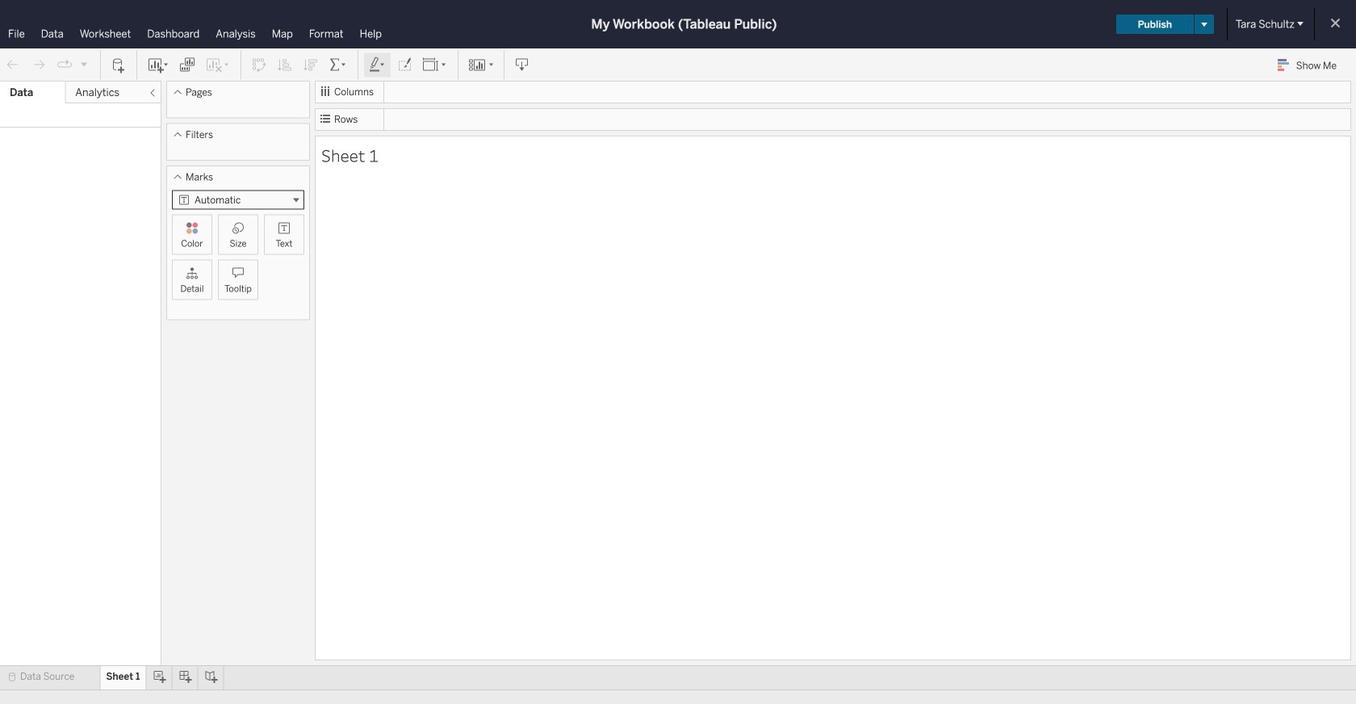Task type: locate. For each thing, give the bounding box(es) containing it.
replay animation image right redo 'image'
[[57, 57, 73, 73]]

sort ascending image
[[277, 57, 293, 73]]

undo image
[[5, 57, 21, 73]]

redo image
[[31, 57, 47, 73]]

sort descending image
[[303, 57, 319, 73]]

new worksheet image
[[147, 57, 170, 73]]

replay animation image
[[57, 57, 73, 73], [79, 59, 89, 69]]

format workbook image
[[397, 57, 413, 73]]

1 horizontal spatial replay animation image
[[79, 59, 89, 69]]

download image
[[514, 57, 531, 73]]

show/hide cards image
[[468, 57, 494, 73]]

totals image
[[329, 57, 348, 73]]

highlight image
[[368, 57, 387, 73]]

replay animation image left new data source "image"
[[79, 59, 89, 69]]

clear sheet image
[[205, 57, 231, 73]]



Task type: describe. For each thing, give the bounding box(es) containing it.
swap rows and columns image
[[251, 57, 267, 73]]

collapse image
[[148, 88, 157, 98]]

0 horizontal spatial replay animation image
[[57, 57, 73, 73]]

duplicate image
[[179, 57, 195, 73]]

fit image
[[422, 57, 448, 73]]

new data source image
[[111, 57, 127, 73]]



Task type: vqa. For each thing, say whether or not it's contained in the screenshot.
"Replay Animation" icon to the right
no



